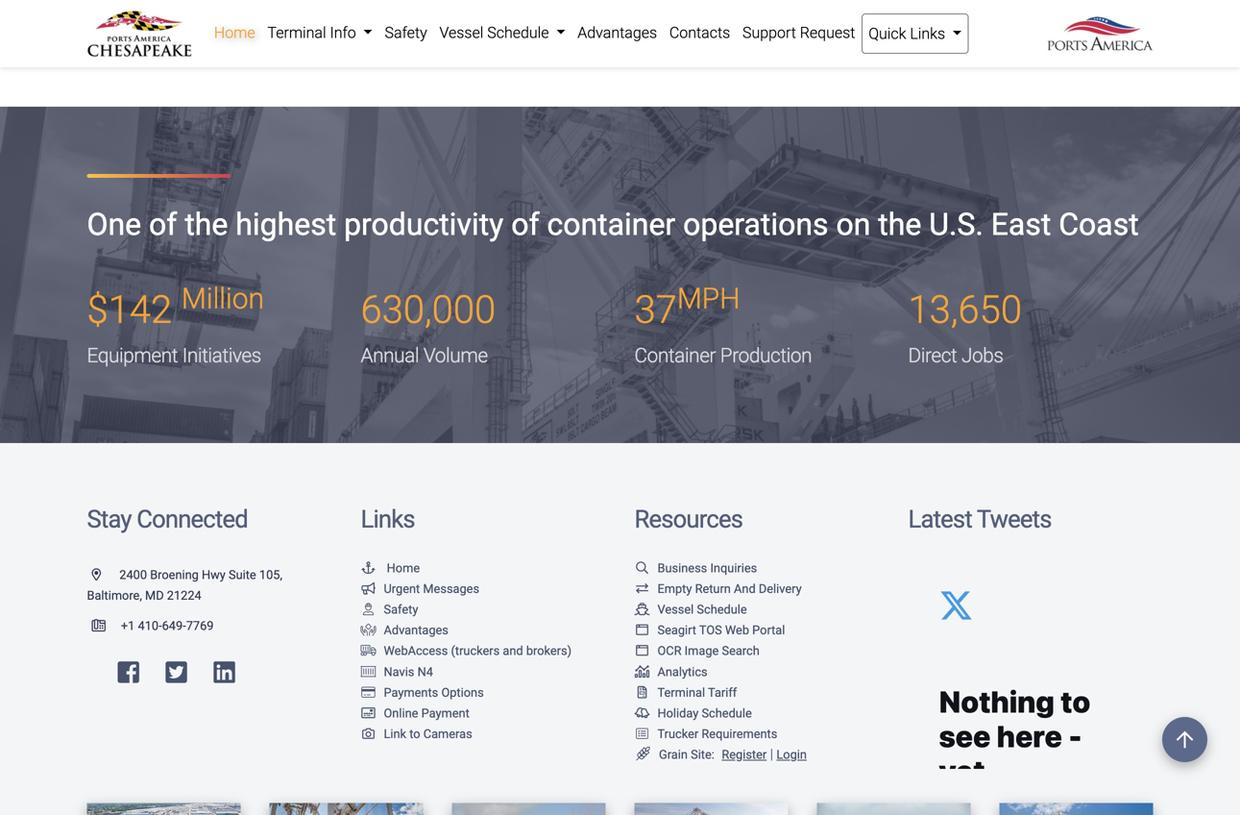 Task type: vqa. For each thing, say whether or not it's contained in the screenshot.
the Baltimore,
yes



Task type: describe. For each thing, give the bounding box(es) containing it.
and inside engage with our families, communities  and customers
[[1102, 0, 1128, 0]]

1 horizontal spatial advantages link
[[572, 13, 664, 52]]

map marker alt image
[[92, 568, 116, 581]]

link to cameras
[[384, 727, 473, 741]]

engage with our families, communities  and customers
[[844, 0, 1128, 24]]

online payment
[[384, 706, 470, 720]]

file invoice image
[[635, 686, 650, 699]]

operations
[[684, 207, 829, 243]]

seagirt tos web portal link
[[635, 623, 786, 637]]

1 vertical spatial safety
[[384, 602, 419, 617]]

annual volume
[[361, 344, 488, 367]]

stay connected
[[87, 505, 248, 534]]

register
[[722, 748, 767, 762]]

coast
[[1060, 207, 1140, 243]]

schedule for ship image
[[697, 602, 748, 617]]

wheat image
[[635, 748, 652, 761]]

broening
[[150, 567, 199, 582]]

list alt image
[[635, 728, 650, 740]]

ship image
[[635, 603, 650, 615]]

twitter square image
[[166, 660, 187, 685]]

business
[[658, 561, 708, 575]]

safety link for left advantages link
[[361, 602, 419, 617]]

2400 broening hwy suite 105, baltimore, md 21224 link
[[87, 567, 283, 603]]

and
[[503, 644, 524, 658]]

truck container image
[[361, 645, 376, 657]]

register link
[[718, 748, 767, 762]]

online payment link
[[361, 706, 470, 720]]

hwy
[[202, 567, 226, 582]]

one of the highest productivity of container operations on the u.s. east coast
[[87, 207, 1140, 243]]

stay
[[87, 505, 131, 534]]

link to cameras link
[[361, 727, 473, 741]]

37 mph
[[635, 282, 741, 333]]

on
[[837, 207, 871, 243]]

business inquiries
[[658, 561, 758, 575]]

1 the from the left
[[185, 207, 228, 243]]

urgent
[[384, 581, 420, 596]]

142
[[108, 287, 172, 333]]

jobs
[[962, 344, 1004, 367]]

link
[[384, 727, 407, 741]]

volume
[[424, 344, 488, 367]]

camera image
[[361, 728, 376, 740]]

trucker
[[658, 727, 699, 741]]

0 vertical spatial links
[[911, 25, 946, 43]]

productivity
[[344, 207, 504, 243]]

bells image
[[635, 707, 650, 719]]

home inside 'link'
[[214, 24, 255, 42]]

1 horizontal spatial vessel schedule
[[658, 602, 748, 617]]

linkedin image
[[214, 660, 235, 685]]

payment
[[422, 706, 470, 720]]

customers
[[950, 5, 1021, 24]]

(truckers
[[451, 644, 500, 658]]

37
[[635, 287, 678, 333]]

search
[[722, 644, 760, 658]]

search image
[[635, 562, 650, 574]]

105,
[[259, 567, 283, 582]]

contacts
[[670, 24, 731, 42]]

bullhorn image
[[361, 582, 376, 595]]

navis n4
[[384, 664, 433, 679]]

grain
[[659, 748, 688, 762]]

delivery
[[759, 581, 802, 596]]

support
[[743, 24, 797, 42]]

|
[[771, 746, 774, 762]]

630,000
[[361, 287, 496, 333]]

grain site: register | login
[[659, 746, 807, 762]]

navis n4 link
[[361, 664, 433, 679]]

equipment
[[87, 344, 178, 367]]

latest
[[909, 505, 973, 534]]

options
[[442, 685, 484, 700]]

home link for the urgent messages link
[[361, 561, 420, 575]]

2 the from the left
[[879, 207, 922, 243]]

contacts link
[[664, 13, 737, 52]]

highest
[[236, 207, 337, 243]]

portal
[[753, 623, 786, 637]]

initiatives
[[182, 344, 261, 367]]

user hard hat image
[[361, 603, 376, 615]]

business inquiries link
[[635, 561, 758, 575]]

latest tweets
[[909, 505, 1052, 534]]

login link
[[777, 748, 807, 762]]

1 of from the left
[[149, 207, 177, 243]]

credit card image
[[361, 686, 376, 699]]

requirements
[[702, 727, 778, 741]]

0 horizontal spatial advantages link
[[361, 623, 449, 637]]

inquiries
[[711, 561, 758, 575]]

with
[[895, 0, 924, 0]]

support request link
[[737, 13, 862, 52]]

1 horizontal spatial home
[[387, 561, 420, 575]]

direct
[[909, 344, 958, 367]]

cameras
[[424, 727, 473, 741]]

2 of from the left
[[512, 207, 540, 243]]



Task type: locate. For each thing, give the bounding box(es) containing it.
0 vertical spatial advantages
[[578, 24, 658, 42]]

vessel
[[440, 24, 484, 42], [658, 602, 694, 617]]

facebook square image
[[118, 660, 139, 685]]

0 horizontal spatial vessel
[[440, 24, 484, 42]]

payments options link
[[361, 685, 484, 700]]

browser image
[[635, 645, 650, 657]]

anchor image
[[361, 562, 376, 574]]

of right "one"
[[149, 207, 177, 243]]

1 vertical spatial vessel
[[658, 602, 694, 617]]

the up million
[[185, 207, 228, 243]]

1 vertical spatial terminal
[[658, 685, 706, 700]]

container storage image
[[361, 665, 376, 678]]

1 horizontal spatial vessel schedule link
[[635, 602, 748, 617]]

schedule for bells image
[[702, 706, 752, 720]]

1 horizontal spatial vessel
[[658, 602, 694, 617]]

1 vertical spatial links
[[361, 505, 415, 534]]

0 vertical spatial terminal
[[268, 24, 326, 42]]

$ 142 million
[[87, 282, 264, 333]]

$
[[87, 287, 108, 333]]

0 vertical spatial safety
[[385, 24, 427, 42]]

1 vertical spatial vessel schedule
[[658, 602, 748, 617]]

login
[[777, 748, 807, 762]]

tweets
[[978, 505, 1052, 534]]

empty return and delivery
[[658, 581, 802, 596]]

safety link for the leftmost vessel schedule 'link'
[[379, 13, 434, 52]]

0 horizontal spatial vessel schedule link
[[434, 13, 572, 52]]

container production
[[635, 344, 812, 367]]

quick links link
[[862, 13, 969, 54]]

communities
[[1013, 0, 1099, 0]]

0 vertical spatial vessel schedule link
[[434, 13, 572, 52]]

safety right info
[[385, 24, 427, 42]]

0 horizontal spatial links
[[361, 505, 415, 534]]

webaccess (truckers and brokers)
[[384, 644, 572, 658]]

terminal for terminal tariff
[[658, 685, 706, 700]]

home link up the urgent
[[361, 561, 420, 575]]

and down inquiries
[[734, 581, 756, 596]]

exchange image
[[635, 582, 650, 595]]

trucker requirements
[[658, 727, 778, 741]]

terminal info
[[268, 24, 360, 42]]

empty return and delivery link
[[635, 581, 802, 596]]

410-
[[138, 619, 162, 633]]

browser image
[[635, 624, 650, 636]]

trucker requirements link
[[635, 727, 778, 741]]

advantages left contacts
[[578, 24, 658, 42]]

hand receiving image
[[361, 624, 376, 636]]

home link
[[208, 13, 261, 52], [361, 561, 420, 575]]

0 vertical spatial schedule
[[488, 24, 549, 42]]

resources
[[635, 505, 743, 534]]

the
[[185, 207, 228, 243], [879, 207, 922, 243]]

13,650
[[909, 287, 1023, 333]]

our
[[928, 0, 950, 0]]

image
[[685, 644, 719, 658]]

safety link down the urgent
[[361, 602, 419, 617]]

649-
[[162, 619, 186, 633]]

equipment initiatives
[[87, 344, 261, 367]]

1 horizontal spatial terminal
[[658, 685, 706, 700]]

1 horizontal spatial links
[[911, 25, 946, 43]]

terminal
[[268, 24, 326, 42], [658, 685, 706, 700]]

brokers)
[[527, 644, 572, 658]]

0 horizontal spatial advantages
[[384, 623, 449, 637]]

go to top image
[[1163, 717, 1208, 762]]

terminal for terminal info
[[268, 24, 326, 42]]

terminal down "analytics"
[[658, 685, 706, 700]]

1 horizontal spatial and
[[1102, 0, 1128, 0]]

engage
[[844, 0, 892, 0]]

online
[[384, 706, 419, 720]]

advantages link
[[572, 13, 664, 52], [361, 623, 449, 637]]

ocr image search link
[[635, 644, 760, 658]]

baltimore,
[[87, 588, 142, 603]]

container
[[635, 344, 716, 367]]

quick
[[869, 25, 907, 43]]

terminal left info
[[268, 24, 326, 42]]

families,
[[954, 0, 1010, 0]]

holiday schedule link
[[635, 706, 752, 720]]

home link for terminal info link
[[208, 13, 261, 52]]

return
[[696, 581, 731, 596]]

payments
[[384, 685, 439, 700]]

urgent messages
[[384, 581, 480, 596]]

tos
[[700, 623, 723, 637]]

mph
[[678, 282, 741, 316]]

links down the our
[[911, 25, 946, 43]]

production
[[721, 344, 812, 367]]

messages
[[423, 581, 480, 596]]

phone office image
[[92, 620, 121, 632]]

webaccess (truckers and brokers) link
[[361, 644, 572, 658]]

advantages link up webaccess
[[361, 623, 449, 637]]

direct jobs
[[909, 344, 1004, 367]]

terminal info link
[[261, 13, 379, 52]]

east
[[992, 207, 1052, 243]]

of left container
[[512, 207, 540, 243]]

0 horizontal spatial home link
[[208, 13, 261, 52]]

md
[[145, 588, 164, 603]]

0 vertical spatial home
[[214, 24, 255, 42]]

ocr
[[658, 644, 682, 658]]

support request
[[743, 24, 856, 42]]

1 vertical spatial schedule
[[697, 602, 748, 617]]

n4
[[418, 664, 433, 679]]

advantages link left contacts
[[572, 13, 664, 52]]

terminal tariff link
[[635, 685, 738, 700]]

to
[[410, 727, 421, 741]]

2400 broening hwy suite 105, baltimore, md 21224
[[87, 567, 283, 603]]

0 vertical spatial and
[[1102, 0, 1128, 0]]

1 horizontal spatial advantages
[[578, 24, 658, 42]]

+1 410-649-7769 link
[[87, 619, 214, 633]]

21224
[[167, 588, 202, 603]]

0 horizontal spatial home
[[214, 24, 255, 42]]

1 vertical spatial home link
[[361, 561, 420, 575]]

2400
[[119, 567, 147, 582]]

0 vertical spatial home link
[[208, 13, 261, 52]]

1 vertical spatial vessel schedule link
[[635, 602, 748, 617]]

suite
[[229, 567, 256, 582]]

credit card front image
[[361, 707, 376, 719]]

0 vertical spatial vessel schedule
[[440, 24, 553, 42]]

1 vertical spatial and
[[734, 581, 756, 596]]

million
[[182, 282, 264, 316]]

advantages
[[578, 24, 658, 42], [384, 623, 449, 637]]

0 horizontal spatial and
[[734, 581, 756, 596]]

quick links
[[869, 25, 950, 43]]

safety link
[[379, 13, 434, 52], [361, 602, 419, 617]]

1 vertical spatial home
[[387, 561, 420, 575]]

safety link right info
[[379, 13, 434, 52]]

home link left "terminal info"
[[208, 13, 261, 52]]

home left "terminal info"
[[214, 24, 255, 42]]

7769
[[186, 619, 214, 633]]

+1
[[121, 619, 135, 633]]

0 vertical spatial safety link
[[379, 13, 434, 52]]

1 vertical spatial safety link
[[361, 602, 419, 617]]

the right on
[[879, 207, 922, 243]]

terminal tariff
[[658, 685, 738, 700]]

seagirt
[[658, 623, 697, 637]]

1 vertical spatial advantages
[[384, 623, 449, 637]]

webaccess
[[384, 644, 448, 658]]

2 vertical spatial schedule
[[702, 706, 752, 720]]

advantages up webaccess
[[384, 623, 449, 637]]

safety down the urgent
[[384, 602, 419, 617]]

home up the urgent
[[387, 561, 420, 575]]

empty
[[658, 581, 693, 596]]

of
[[149, 207, 177, 243], [512, 207, 540, 243]]

0 horizontal spatial terminal
[[268, 24, 326, 42]]

+1 410-649-7769
[[121, 619, 214, 633]]

1 horizontal spatial home link
[[361, 561, 420, 575]]

0 horizontal spatial vessel schedule
[[440, 24, 553, 42]]

site:
[[691, 748, 715, 762]]

1 horizontal spatial of
[[512, 207, 540, 243]]

holiday schedule
[[658, 706, 752, 720]]

1 horizontal spatial the
[[879, 207, 922, 243]]

1 vertical spatial advantages link
[[361, 623, 449, 637]]

payments options
[[384, 685, 484, 700]]

0 horizontal spatial of
[[149, 207, 177, 243]]

0 vertical spatial advantages link
[[572, 13, 664, 52]]

links
[[911, 25, 946, 43], [361, 505, 415, 534]]

0 vertical spatial vessel
[[440, 24, 484, 42]]

seagirt tos web portal
[[658, 623, 786, 637]]

0 horizontal spatial the
[[185, 207, 228, 243]]

urgent messages link
[[361, 581, 480, 596]]

and right communities on the top
[[1102, 0, 1128, 0]]

links up "anchor" icon
[[361, 505, 415, 534]]

analytics image
[[635, 665, 650, 678]]



